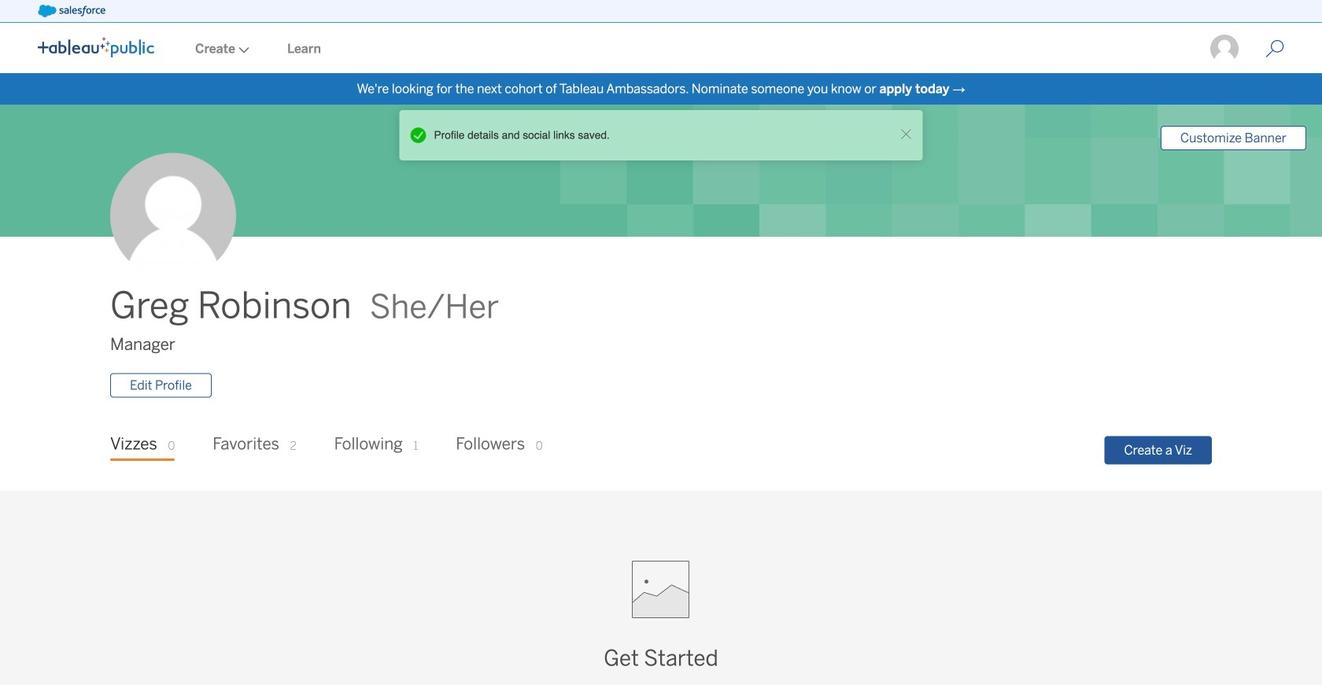 Task type: describe. For each thing, give the bounding box(es) containing it.
go to search image
[[1247, 39, 1303, 58]]

create image
[[235, 47, 249, 53]]



Task type: locate. For each thing, give the bounding box(es) containing it.
alert
[[406, 123, 896, 148]]

salesforce logo image
[[38, 5, 105, 17]]

avatar image
[[110, 153, 236, 279]]

logo image
[[38, 37, 154, 57]]

greg.robinson3551 image
[[1209, 33, 1240, 65]]



Task type: vqa. For each thing, say whether or not it's contained in the screenshot.
Add Favorite icon
no



